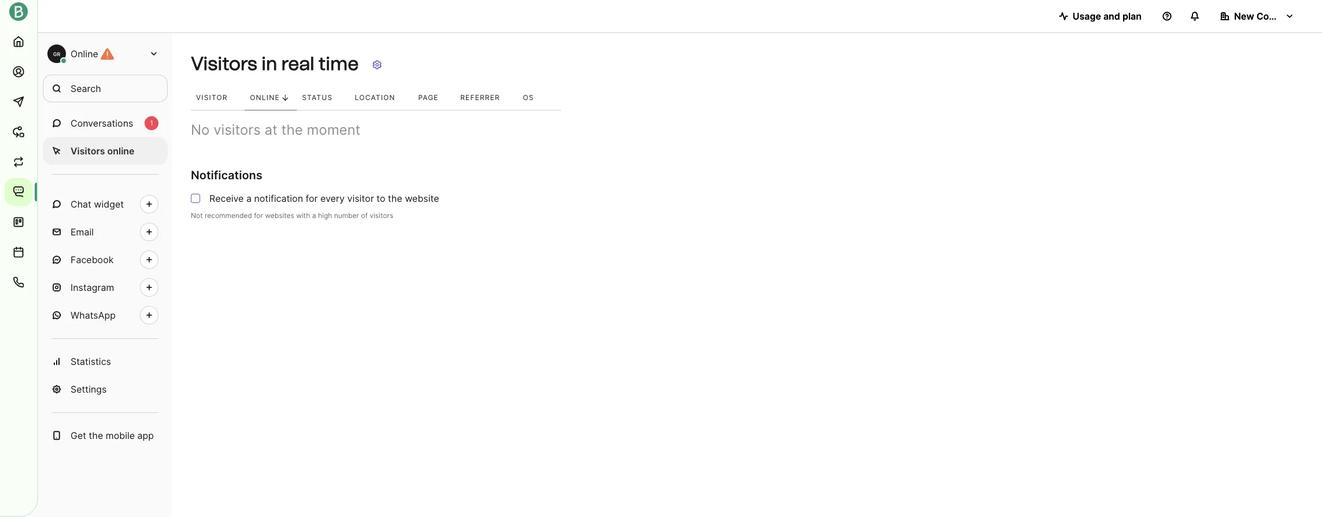 Task type: locate. For each thing, give the bounding box(es) containing it.
1 horizontal spatial online
[[250, 93, 280, 102]]

visitors for visitors online
[[71, 145, 105, 157]]

2 horizontal spatial the
[[388, 193, 402, 204]]

1 vertical spatial for
[[254, 211, 263, 220]]

status
[[302, 93, 333, 102]]

in
[[261, 53, 277, 75]]

and
[[1104, 10, 1120, 22]]

2 vertical spatial the
[[89, 430, 103, 441]]

0 horizontal spatial the
[[89, 430, 103, 441]]

online up at
[[250, 93, 280, 102]]

1
[[150, 119, 153, 127]]

1 horizontal spatial visitors
[[370, 211, 393, 220]]

no
[[191, 121, 210, 138]]

for left websites
[[254, 211, 263, 220]]

chat widget
[[71, 198, 124, 210]]

0 horizontal spatial for
[[254, 211, 263, 220]]

websites
[[265, 211, 294, 220]]

notification
[[254, 193, 303, 204]]

visitors
[[191, 53, 257, 75], [71, 145, 105, 157]]

the right to
[[388, 193, 402, 204]]

to
[[377, 193, 385, 204]]

1 horizontal spatial for
[[306, 193, 318, 204]]

statistics
[[71, 356, 111, 367]]

with
[[296, 211, 310, 220]]

page
[[418, 93, 439, 102]]

email link
[[43, 218, 168, 246]]

0 horizontal spatial a
[[246, 193, 252, 204]]

gr
[[53, 51, 60, 57]]

visitors down conversations
[[71, 145, 105, 157]]

a right the with
[[312, 211, 316, 220]]

a right receive
[[246, 193, 252, 204]]

settings link
[[43, 375, 168, 403]]

visitor
[[196, 93, 228, 102]]

time
[[319, 53, 359, 75]]

the right get
[[89, 430, 103, 441]]

usage
[[1073, 10, 1101, 22]]

online button
[[245, 86, 297, 110]]

chat
[[71, 198, 91, 210]]

a
[[246, 193, 252, 204], [312, 211, 316, 220]]

visitors for visitors in real time
[[191, 53, 257, 75]]

0 vertical spatial visitors
[[191, 53, 257, 75]]

0 horizontal spatial online
[[71, 48, 98, 60]]

new
[[1234, 10, 1254, 22]]

visitors down to
[[370, 211, 393, 220]]

facebook
[[71, 254, 114, 265]]

instagram link
[[43, 274, 168, 301]]

1 vertical spatial visitors
[[370, 211, 393, 220]]

online right gr
[[71, 48, 98, 60]]

os button
[[518, 86, 550, 110]]

not recommended for websites with a high number of visitors
[[191, 211, 393, 220]]

visitors left at
[[214, 121, 261, 138]]

facebook link
[[43, 246, 168, 274]]

1 vertical spatial visitors
[[71, 145, 105, 157]]

for up the with
[[306, 193, 318, 204]]

receive a notification for every visitor to the website
[[209, 193, 439, 204]]

visitor
[[347, 193, 374, 204]]

whatsapp link
[[43, 301, 168, 329]]

plan
[[1123, 10, 1142, 22]]

get the mobile app link
[[43, 422, 168, 449]]

1 vertical spatial a
[[312, 211, 316, 220]]

visitors
[[214, 121, 261, 138], [370, 211, 393, 220]]

number
[[334, 211, 359, 220]]

new company
[[1234, 10, 1299, 22]]

1 horizontal spatial the
[[281, 121, 303, 138]]

status button
[[297, 86, 350, 110]]

the
[[281, 121, 303, 138], [388, 193, 402, 204], [89, 430, 103, 441]]

0 horizontal spatial visitors
[[214, 121, 261, 138]]

online
[[71, 48, 98, 60], [250, 93, 280, 102]]

mobile
[[106, 430, 135, 441]]

the right at
[[281, 121, 303, 138]]

1 vertical spatial online
[[250, 93, 280, 102]]

1 horizontal spatial visitors
[[191, 53, 257, 75]]

page button
[[413, 86, 455, 110]]

conversations
[[71, 117, 133, 129]]

for
[[306, 193, 318, 204], [254, 211, 263, 220]]

0 horizontal spatial visitors
[[71, 145, 105, 157]]

visitors up visitor 'button'
[[191, 53, 257, 75]]

0 vertical spatial a
[[246, 193, 252, 204]]

visitors in real time
[[191, 53, 359, 75]]



Task type: describe. For each thing, give the bounding box(es) containing it.
1 vertical spatial the
[[388, 193, 402, 204]]

new company button
[[1211, 5, 1304, 28]]

0 vertical spatial visitors
[[214, 121, 261, 138]]

online
[[107, 145, 135, 157]]

real
[[281, 53, 314, 75]]

high
[[318, 211, 332, 220]]

every
[[320, 193, 345, 204]]

no visitors at the moment
[[191, 121, 361, 138]]

os
[[523, 93, 534, 102]]

recommended
[[205, 211, 252, 220]]

chat widget link
[[43, 190, 168, 218]]

get
[[71, 430, 86, 441]]

visitor button
[[191, 86, 245, 110]]

1 horizontal spatial a
[[312, 211, 316, 220]]

company
[[1257, 10, 1299, 22]]

of
[[361, 211, 368, 220]]

email
[[71, 226, 94, 238]]

not
[[191, 211, 203, 220]]

0 vertical spatial online
[[71, 48, 98, 60]]

0 vertical spatial the
[[281, 121, 303, 138]]

notifications
[[191, 168, 262, 182]]

widget
[[94, 198, 124, 210]]

usage and plan button
[[1050, 5, 1151, 28]]

location
[[355, 93, 395, 102]]

online inside button
[[250, 93, 280, 102]]

app
[[137, 430, 154, 441]]

usage and plan
[[1073, 10, 1142, 22]]

referrer button
[[455, 86, 518, 110]]

get the mobile app
[[71, 430, 154, 441]]

website
[[405, 193, 439, 204]]

search
[[71, 83, 101, 94]]

visitors online link
[[43, 137, 168, 165]]

settings
[[71, 383, 107, 395]]

visitors online
[[71, 145, 135, 157]]

instagram
[[71, 282, 114, 293]]

at
[[265, 121, 278, 138]]

moment
[[307, 121, 361, 138]]

location button
[[350, 86, 413, 110]]

statistics link
[[43, 348, 168, 375]]

receive
[[209, 193, 244, 204]]

0 vertical spatial for
[[306, 193, 318, 204]]

referrer
[[460, 93, 500, 102]]

search link
[[43, 75, 168, 102]]

whatsapp
[[71, 309, 116, 321]]



Task type: vqa. For each thing, say whether or not it's contained in the screenshot.
the 'the'
yes



